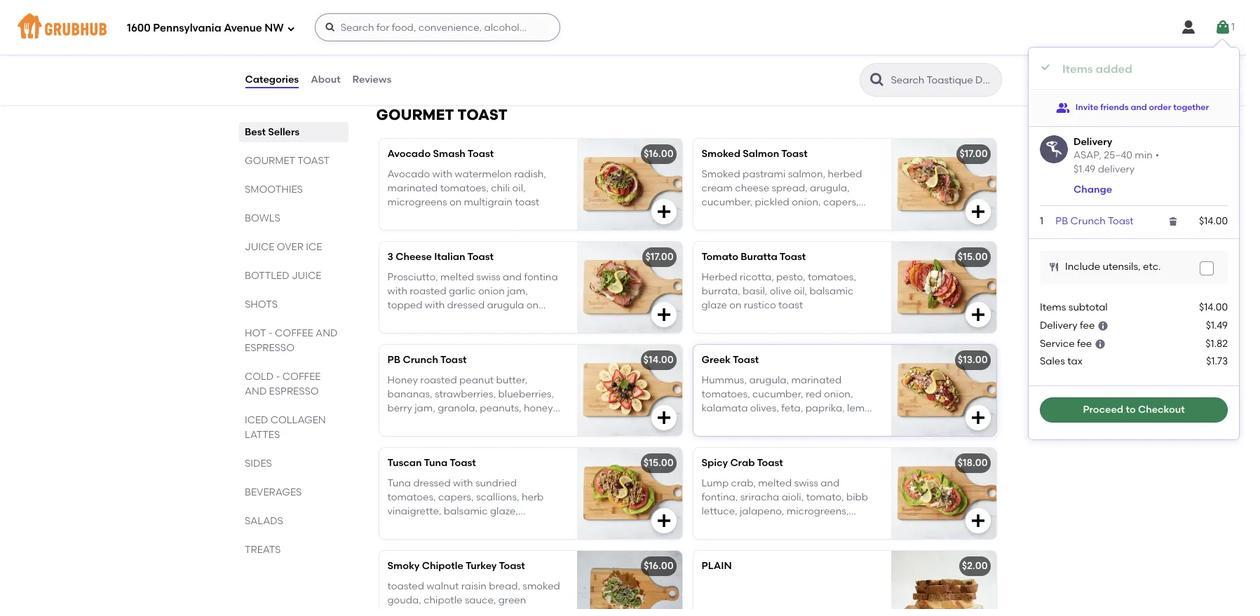 Task type: describe. For each thing, give the bounding box(es) containing it.
ricotta,
[[740, 271, 774, 283]]

toast inside tab
[[297, 155, 329, 167]]

oil, for watermelon
[[512, 182, 526, 194]]

search icon image
[[869, 72, 885, 88]]

chili
[[491, 182, 510, 194]]

change
[[1074, 184, 1112, 196]]

salmon
[[743, 148, 779, 160]]

iced collagen lattes tab
[[244, 413, 343, 443]]

balsamic
[[810, 285, 854, 297]]

service
[[1040, 338, 1075, 350]]

1 vertical spatial with
[[387, 285, 407, 297]]

invite
[[1076, 102, 1098, 112]]

and inside button
[[1131, 102, 1147, 112]]

0 vertical spatial gourmet
[[376, 106, 454, 124]]

buratta
[[741, 251, 778, 263]]

0 vertical spatial gourmet toast
[[376, 106, 508, 124]]

items added
[[1062, 62, 1133, 76]]

reviews button
[[352, 55, 392, 105]]

friends
[[1100, 102, 1129, 112]]

hummus, arugula, marinated tomatoes, cucumber, red onion, kalamata olives, feta, paprika, lemon wedge on rustico toast
[[702, 374, 877, 429]]

twish
[[734, 520, 758, 532]]

1 button
[[1215, 15, 1235, 40]]

salads
[[244, 515, 283, 527]]

large iced brew smoothie image
[[578, 0, 683, 79]]

min
[[1135, 149, 1153, 161]]

on inside smoked pastrami salmon, herbed cream cheese spread, arugula, cucumber, pickled onion, capers, toasty seasoning, microgreens, lemon wedge on sourdough toast
[[769, 225, 781, 237]]

fee for delivery fee
[[1080, 320, 1095, 332]]

onion, inside hummus, arugula, marinated tomatoes, cucumber, red onion, kalamata olives, feta, paprika, lemon wedge on rustico toast
[[824, 388, 853, 400]]

sauce,
[[465, 595, 496, 607]]

microgreens, inside lump crab, melted swiss and fontina, sriracha aioli, tomato, bibb lettuce, jalapeno, microgreens, lemon twish on rustico toast
[[787, 506, 849, 518]]

pastrami
[[743, 168, 786, 180]]

arugula, inside smoked pastrami salmon, herbed cream cheese spread, arugula, cucumber, pickled onion, capers, toasty seasoning, microgreens, lemon wedge on sourdough toast
[[810, 182, 850, 194]]

spicy crab toast
[[702, 457, 783, 469]]

include utensils, etc.
[[1065, 261, 1161, 273]]

0 horizontal spatial juice
[[244, 241, 274, 253]]

utensils,
[[1103, 261, 1141, 273]]

1 vertical spatial pb crunch toast
[[387, 354, 467, 366]]

2 vertical spatial with
[[425, 300, 445, 312]]

almond
[[493, 19, 530, 31]]

honey roasted peanut butter, bananas, strawberries, blueberries, berry jam, granola, peanuts, honey drizzle, mint on walnut raisin toast
[[387, 374, 554, 429]]

arugula inside prosciutto, melted swiss and fontina with roasted garlic onion jam, topped with dressed arugula on jalapeno cheddar toast
[[487, 300, 524, 312]]

date,
[[466, 19, 491, 31]]

tomatoes, inside avocado with watermelon radish, marinated tomatoes, chili oil, microgreens on multigrain toast
[[440, 182, 489, 194]]

reviews
[[352, 74, 392, 85]]

cucumber, inside hummus, arugula, marinated tomatoes, cucumber, red onion, kalamata olives, feta, paprika, lemon wedge on rustico toast
[[752, 388, 803, 400]]

proceed
[[1083, 404, 1124, 416]]

melted inside lump crab, melted swiss and fontina, sriracha aioli, tomato, bibb lettuce, jalapeno, microgreens, lemon twish on rustico toast
[[758, 477, 792, 489]]

with inside avocado with watermelon radish, marinated tomatoes, chili oil, microgreens on multigrain toast
[[432, 168, 452, 180]]

toast inside prosciutto, melted swiss and fontina with roasted garlic onion jam, topped with dressed arugula on jalapeno cheddar toast
[[475, 314, 499, 326]]

smoky chipotle turkey toast image
[[577, 551, 682, 609]]

invite friends and order together button
[[1056, 95, 1209, 120]]

peanut
[[459, 374, 494, 386]]

hummus,
[[702, 374, 747, 386]]

1 vertical spatial $14.00
[[1199, 301, 1228, 313]]

$13.00
[[958, 354, 988, 366]]

fontina,
[[702, 492, 738, 503]]

cream
[[702, 182, 733, 194]]

juice over ice tab
[[244, 240, 343, 255]]

basil,
[[743, 285, 768, 297]]

items for items subtotal
[[1040, 301, 1066, 313]]

milk
[[532, 19, 552, 31]]

items for items added
[[1062, 62, 1093, 76]]

treats
[[244, 544, 280, 556]]

microgreens
[[387, 197, 447, 208]]

together
[[1173, 102, 1209, 112]]

oil, for pesto,
[[794, 285, 807, 297]]

1 inside "button"
[[1231, 21, 1235, 33]]

bottled juice tab
[[244, 269, 343, 283]]

radish,
[[514, 168, 546, 180]]

feta,
[[781, 403, 803, 415]]

$1.73
[[1206, 355, 1228, 367]]

espresso for cold
[[269, 386, 318, 398]]

crab,
[[731, 477, 756, 489]]

blueberries,
[[498, 388, 554, 400]]

onion, inside smoked pastrami salmon, herbed cream cheese spread, arugula, cucumber, pickled onion, capers, toasty seasoning, microgreens, lemon wedge on sourdough toast
[[792, 197, 821, 208]]

tuscan tuna toast
[[387, 457, 476, 469]]

red
[[806, 388, 822, 400]]

microgreens, inside smoked pastrami salmon, herbed cream cheese spread, arugula, cucumber, pickled onion, capers, toasty seasoning, microgreens, lemon wedge on sourdough toast
[[787, 211, 849, 223]]

spread,
[[772, 182, 808, 194]]

$15.00 for tuscan tuna toast
[[644, 457, 674, 469]]

toasted walnut raisin bread, smoked gouda, chipotle sauce, green apples, sliced turkey, arugula sala
[[387, 580, 560, 609]]

salmon,
[[788, 168, 826, 180]]

on inside prosciutto, melted swiss and fontina with roasted garlic onion jam, topped with dressed arugula on jalapeno cheddar toast
[[527, 300, 539, 312]]

spicy crab toast image
[[891, 448, 996, 540]]

bowls tab
[[244, 211, 343, 226]]

coffee, banana, date, almond milk
[[386, 19, 552, 31]]

beverages
[[244, 487, 302, 499]]

pb crunch toast inside items added tooltip
[[1056, 216, 1134, 228]]

bottled
[[244, 270, 289, 282]]

hot
[[244, 328, 266, 339]]

rustico inside lump crab, melted swiss and fontina, sriracha aioli, tomato, bibb lettuce, jalapeno, microgreens, lemon twish on rustico toast
[[775, 520, 807, 532]]

watermelon
[[455, 168, 512, 180]]

toast up bread,
[[499, 561, 525, 573]]

turkey,
[[455, 609, 486, 609]]

and for cold - coffee and espresso
[[244, 386, 266, 398]]

butter,
[[496, 374, 527, 386]]

cheese
[[735, 182, 769, 194]]

3 cheese italian toast
[[387, 251, 494, 263]]

coffee for cold
[[282, 371, 320, 383]]

roasted inside honey roasted peanut butter, bananas, strawberries, blueberries, berry jam, granola, peanuts, honey drizzle, mint on walnut raisin toast
[[420, 374, 457, 386]]

sales tax
[[1040, 355, 1083, 367]]

1 horizontal spatial toast
[[457, 106, 508, 124]]

delivery fee
[[1040, 320, 1095, 332]]

jam, inside prosciutto, melted swiss and fontina with roasted garlic onion jam, topped with dressed arugula on jalapeno cheddar toast
[[507, 285, 528, 297]]

cold - coffee and espresso tab
[[244, 370, 343, 399]]

Search Toastique Dupont Circle search field
[[890, 74, 997, 87]]

proceed to checkout
[[1083, 404, 1185, 416]]

wedge inside smoked pastrami salmon, herbed cream cheese spread, arugula, cucumber, pickled onion, capers, toasty seasoning, microgreens, lemon wedge on sourdough toast
[[734, 225, 766, 237]]

on inside honey roasted peanut butter, bananas, strawberries, blueberries, berry jam, granola, peanuts, honey drizzle, mint on walnut raisin toast
[[446, 417, 458, 429]]

0 horizontal spatial crunch
[[403, 354, 438, 366]]

items added tooltip
[[1029, 39, 1239, 440]]

glaze
[[702, 300, 727, 312]]

juice over ice
[[244, 241, 322, 253]]

smoked
[[523, 580, 560, 592]]

- for hot
[[268, 328, 272, 339]]

and inside lump crab, melted swiss and fontina, sriracha aioli, tomato, bibb lettuce, jalapeno, microgreens, lemon twish on rustico toast
[[821, 477, 840, 489]]

$1.49 inside delivery asap, 25–40 min • $1.49 delivery
[[1074, 164, 1096, 176]]

olive
[[770, 285, 792, 297]]

toasty
[[702, 211, 731, 223]]

herbed
[[702, 271, 737, 283]]

on inside avocado with watermelon radish, marinated tomatoes, chili oil, microgreens on multigrain toast
[[449, 197, 462, 208]]

coffee,
[[386, 19, 421, 31]]

smash
[[433, 148, 466, 160]]

pesto,
[[776, 271, 806, 283]]

1 horizontal spatial juice
[[291, 270, 321, 282]]

on inside lump crab, melted swiss and fontina, sriracha aioli, tomato, bibb lettuce, jalapeno, microgreens, lemon twish on rustico toast
[[761, 520, 773, 532]]

hot - coffee and espresso
[[244, 328, 337, 354]]

iced collagen lattes
[[244, 414, 326, 441]]

lump crab, melted swiss and fontina, sriracha aioli, tomato, bibb lettuce, jalapeno, microgreens, lemon twish on rustico toast
[[702, 477, 868, 532]]

•
[[1156, 149, 1159, 161]]

lemon inside smoked pastrami salmon, herbed cream cheese spread, arugula, cucumber, pickled onion, capers, toasty seasoning, microgreens, lemon wedge on sourdough toast
[[702, 225, 731, 237]]

peanuts,
[[480, 403, 522, 415]]

pb crunch toast link
[[1056, 216, 1134, 228]]

smoked for smoked pastrami salmon, herbed cream cheese spread, arugula, cucumber, pickled onion, capers, toasty seasoning, microgreens, lemon wedge on sourdough toast
[[702, 168, 740, 180]]

smoked for smoked salmon toast
[[702, 148, 741, 160]]

smoky chipotle turkey toast
[[387, 561, 525, 573]]

2 vertical spatial $14.00
[[643, 354, 674, 366]]

toast right crab
[[757, 457, 783, 469]]

categories
[[245, 74, 299, 85]]



Task type: locate. For each thing, give the bounding box(es) containing it.
crunch down change button on the top
[[1071, 216, 1106, 228]]

0 vertical spatial toast
[[457, 106, 508, 124]]

seasoning,
[[734, 211, 785, 223]]

toast up peanut
[[440, 354, 467, 366]]

gourmet
[[376, 106, 454, 124], [244, 155, 295, 167]]

0 vertical spatial cucumber,
[[702, 197, 753, 208]]

toast inside hummus, arugula, marinated tomatoes, cucumber, red onion, kalamata olives, feta, paprika, lemon wedge on rustico toast
[[785, 417, 810, 429]]

arugula down onion
[[487, 300, 524, 312]]

0 vertical spatial $1.49
[[1074, 164, 1096, 176]]

gourmet toast up avocado smash toast at the left top of page
[[376, 106, 508, 124]]

2 avocado from the top
[[387, 168, 430, 180]]

toast right tuna
[[450, 457, 476, 469]]

pb crunch toast down change button on the top
[[1056, 216, 1134, 228]]

topped
[[387, 300, 423, 312]]

service fee
[[1040, 338, 1092, 350]]

roasted inside prosciutto, melted swiss and fontina with roasted garlic onion jam, topped with dressed arugula on jalapeno cheddar toast
[[410, 285, 446, 297]]

iced
[[244, 414, 268, 426]]

bottled juice
[[244, 270, 321, 282]]

crunch inside items added tooltip
[[1071, 216, 1106, 228]]

0 vertical spatial coffee
[[275, 328, 313, 339]]

pb crunch toast
[[1056, 216, 1134, 228], [387, 354, 467, 366]]

toast inside smoked pastrami salmon, herbed cream cheese spread, arugula, cucumber, pickled onion, capers, toasty seasoning, microgreens, lemon wedge on sourdough toast
[[836, 225, 861, 237]]

turkey
[[466, 561, 497, 573]]

toast down the dressed
[[475, 314, 499, 326]]

on down granola,
[[446, 417, 458, 429]]

2 $16.00 from the top
[[644, 561, 674, 573]]

0 horizontal spatial arugula,
[[749, 374, 789, 386]]

0 vertical spatial microgreens,
[[787, 211, 849, 223]]

pb inside items added tooltip
[[1056, 216, 1068, 228]]

- inside hot - coffee and espresso
[[268, 328, 272, 339]]

$15.00 for tomato buratta toast
[[958, 251, 988, 263]]

toast down feta,
[[785, 417, 810, 429]]

melted up sriracha
[[758, 477, 792, 489]]

1 vertical spatial melted
[[758, 477, 792, 489]]

and up onion
[[503, 271, 522, 283]]

toasted
[[387, 580, 424, 592]]

marinated inside hummus, arugula, marinated tomatoes, cucumber, red onion, kalamata olives, feta, paprika, lemon wedge on rustico toast
[[791, 374, 842, 386]]

herbed ricotta, pesto, tomatoes, burrata, basil, olive oil, balsamic glaze on rustico toast
[[702, 271, 856, 312]]

1 vertical spatial pb
[[387, 354, 401, 366]]

and up tomato,
[[821, 477, 840, 489]]

oil, inside avocado with watermelon radish, marinated tomatoes, chili oil, microgreens on multigrain toast
[[512, 182, 526, 194]]

- right hot
[[268, 328, 272, 339]]

0 vertical spatial raisin
[[495, 417, 520, 429]]

- inside cold - coffee and espresso
[[276, 371, 280, 383]]

1 horizontal spatial marinated
[[791, 374, 842, 386]]

avocado left smash
[[387, 148, 431, 160]]

$15.00
[[958, 251, 988, 263], [644, 457, 674, 469]]

berry
[[387, 403, 412, 415]]

0 vertical spatial fee
[[1080, 320, 1095, 332]]

tomatoes, inside hummus, arugula, marinated tomatoes, cucumber, red onion, kalamata olives, feta, paprika, lemon wedge on rustico toast
[[702, 388, 750, 400]]

microgreens, up the sourdough
[[787, 211, 849, 223]]

delivery up asap,
[[1074, 136, 1112, 148]]

0 horizontal spatial melted
[[440, 271, 474, 283]]

gourmet toast inside tab
[[244, 155, 329, 167]]

toast right italian
[[467, 251, 494, 263]]

chipotle
[[424, 595, 462, 607]]

1 inside items added tooltip
[[1040, 216, 1044, 228]]

juice down the bowls
[[244, 241, 274, 253]]

with up topped in the left of the page
[[387, 285, 407, 297]]

bibb
[[846, 492, 868, 503]]

juice down ice
[[291, 270, 321, 282]]

0 vertical spatial oil,
[[512, 182, 526, 194]]

juice
[[244, 241, 274, 253], [291, 270, 321, 282]]

toast up hummus,
[[733, 354, 759, 366]]

tomatoes, for $17.00
[[808, 271, 856, 283]]

toast
[[515, 197, 539, 208], [836, 225, 861, 237], [779, 300, 803, 312], [475, 314, 499, 326], [523, 417, 547, 429], [785, 417, 810, 429], [810, 520, 834, 532]]

and inside cold - coffee and espresso
[[244, 386, 266, 398]]

marinated inside avocado with watermelon radish, marinated tomatoes, chili oil, microgreens on multigrain toast
[[387, 182, 438, 194]]

0 horizontal spatial and
[[244, 386, 266, 398]]

cucumber, down cream at top
[[702, 197, 753, 208]]

$2.00
[[962, 561, 988, 573]]

0 vertical spatial $16.00
[[644, 148, 674, 160]]

melted up the 'garlic'
[[440, 271, 474, 283]]

lemon inside hummus, arugula, marinated tomatoes, cucumber, red onion, kalamata olives, feta, paprika, lemon wedge on rustico toast
[[847, 403, 877, 415]]

jam, right onion
[[507, 285, 528, 297]]

honey
[[387, 374, 418, 386]]

on down fontina on the top of page
[[527, 300, 539, 312]]

raisin down peanuts,
[[495, 417, 520, 429]]

1 horizontal spatial oil,
[[794, 285, 807, 297]]

and down the cold
[[244, 386, 266, 398]]

1 vertical spatial walnut
[[427, 580, 459, 592]]

greek toast image
[[891, 345, 996, 436]]

1 vertical spatial $16.00
[[644, 561, 674, 573]]

wedge down seasoning,
[[734, 225, 766, 237]]

1 vertical spatial items
[[1040, 301, 1066, 313]]

1 vertical spatial smoked
[[702, 168, 740, 180]]

green
[[498, 595, 526, 607]]

0 horizontal spatial raisin
[[461, 580, 487, 592]]

wedge
[[734, 225, 766, 237], [702, 417, 734, 429]]

honey
[[524, 403, 553, 415]]

best sellers tab
[[244, 125, 343, 140]]

0 vertical spatial rustico
[[744, 300, 776, 312]]

roasted down prosciutto,
[[410, 285, 446, 297]]

avenue
[[224, 21, 262, 34]]

0 horizontal spatial pb
[[387, 354, 401, 366]]

wedge inside hummus, arugula, marinated tomatoes, cucumber, red onion, kalamata olives, feta, paprika, lemon wedge on rustico toast
[[702, 417, 734, 429]]

hot - coffee and espresso tab
[[244, 326, 343, 356]]

1 vertical spatial arugula,
[[749, 374, 789, 386]]

0 horizontal spatial 1
[[1040, 216, 1044, 228]]

on down seasoning,
[[769, 225, 781, 237]]

onion, up paprika, on the bottom right of the page
[[824, 388, 853, 400]]

toast inside honey roasted peanut butter, bananas, strawberries, blueberries, berry jam, granola, peanuts, honey drizzle, mint on walnut raisin toast
[[523, 417, 547, 429]]

1 vertical spatial and
[[503, 271, 522, 283]]

1 vertical spatial juice
[[291, 270, 321, 282]]

1 vertical spatial 1
[[1040, 216, 1044, 228]]

jalapeno
[[387, 314, 430, 326]]

0 horizontal spatial walnut
[[427, 580, 459, 592]]

on down jalapeno,
[[761, 520, 773, 532]]

toast down capers,
[[836, 225, 861, 237]]

cheddar
[[432, 314, 473, 326]]

walnut up chipotle on the bottom left of page
[[427, 580, 459, 592]]

rustico inside herbed ricotta, pesto, tomatoes, burrata, basil, olive oil, balsamic glaze on rustico toast
[[744, 300, 776, 312]]

0 vertical spatial roasted
[[410, 285, 446, 297]]

0 vertical spatial melted
[[440, 271, 474, 283]]

and for hot - coffee and espresso
[[315, 328, 337, 339]]

tomato
[[702, 251, 738, 263]]

$17.00 for smoked pastrami salmon, herbed cream cheese spread, arugula, cucumber, pickled onion, capers, toasty seasoning, microgreens, lemon wedge on sourdough toast
[[960, 148, 988, 160]]

fee up tax at the right bottom
[[1077, 338, 1092, 350]]

greek toast
[[702, 354, 759, 366]]

coffee inside cold - coffee and espresso
[[282, 371, 320, 383]]

oil,
[[512, 182, 526, 194], [794, 285, 807, 297]]

0 horizontal spatial marinated
[[387, 182, 438, 194]]

chipotle
[[422, 561, 463, 573]]

marinated up 'red'
[[791, 374, 842, 386]]

on down kalamata
[[736, 417, 749, 429]]

on left multigrain at the top
[[449, 197, 462, 208]]

0 horizontal spatial $15.00
[[644, 457, 674, 469]]

1 vertical spatial jam,
[[415, 403, 435, 415]]

tuscan tuna toast image
[[577, 448, 682, 540]]

1 vertical spatial toast
[[297, 155, 329, 167]]

tomatoes, down watermelon
[[440, 182, 489, 194]]

toast up smash
[[457, 106, 508, 124]]

1 vertical spatial $17.00
[[646, 251, 674, 263]]

lemon down lettuce,
[[702, 520, 731, 532]]

1 avocado from the top
[[387, 148, 431, 160]]

oil, down the pesto,
[[794, 285, 807, 297]]

toast inside items added tooltip
[[1108, 216, 1134, 228]]

plain image
[[891, 551, 996, 609]]

delivery icon image
[[1040, 135, 1068, 163]]

crunch up honey
[[403, 354, 438, 366]]

categories button
[[244, 55, 300, 105]]

coffee
[[275, 328, 313, 339], [282, 371, 320, 383]]

jam, inside honey roasted peanut butter, bananas, strawberries, blueberries, berry jam, granola, peanuts, honey drizzle, mint on walnut raisin toast
[[415, 403, 435, 415]]

1 vertical spatial lemon
[[847, 403, 877, 415]]

swiss up onion
[[476, 271, 501, 283]]

roasted up strawberries,
[[420, 374, 457, 386]]

lemon inside lump crab, melted swiss and fontina, sriracha aioli, tomato, bibb lettuce, jalapeno, microgreens, lemon twish on rustico toast
[[702, 520, 731, 532]]

on down burrata,
[[729, 300, 742, 312]]

0 vertical spatial smoked
[[702, 148, 741, 160]]

0 horizontal spatial onion,
[[792, 197, 821, 208]]

toast down radish,
[[515, 197, 539, 208]]

avocado for avocado smash toast
[[387, 148, 431, 160]]

avocado
[[387, 148, 431, 160], [387, 168, 430, 180]]

toast down tomato,
[[810, 520, 834, 532]]

plain
[[702, 561, 732, 573]]

1 horizontal spatial tomatoes,
[[702, 388, 750, 400]]

greek
[[702, 354, 731, 366]]

lettuce,
[[702, 506, 738, 518]]

2 vertical spatial and
[[821, 477, 840, 489]]

capers,
[[823, 197, 859, 208]]

rustico inside hummus, arugula, marinated tomatoes, cucumber, red onion, kalamata olives, feta, paprika, lemon wedge on rustico toast
[[751, 417, 783, 429]]

0 horizontal spatial tomatoes,
[[440, 182, 489, 194]]

$1.49 down asap,
[[1074, 164, 1096, 176]]

1 vertical spatial fee
[[1077, 338, 1092, 350]]

gouda,
[[387, 595, 421, 607]]

coffee inside hot - coffee and espresso
[[275, 328, 313, 339]]

beverages tab
[[244, 485, 343, 500]]

walnut inside toasted walnut raisin bread, smoked gouda, chipotle sauce, green apples, sliced turkey, arugula sala
[[427, 580, 459, 592]]

swiss inside prosciutto, melted swiss and fontina with roasted garlic onion jam, topped with dressed arugula on jalapeno cheddar toast
[[476, 271, 501, 283]]

toast inside lump crab, melted swiss and fontina, sriracha aioli, tomato, bibb lettuce, jalapeno, microgreens, lemon twish on rustico toast
[[810, 520, 834, 532]]

3 cheese italian toast image
[[577, 242, 682, 333]]

shots tab
[[244, 297, 343, 312]]

wedge down kalamata
[[702, 417, 734, 429]]

sriracha
[[740, 492, 779, 503]]

salads tab
[[244, 514, 343, 529]]

pb crunch toast image
[[577, 345, 682, 436]]

0 vertical spatial $14.00
[[1199, 216, 1228, 228]]

and inside hot - coffee and espresso
[[315, 328, 337, 339]]

espresso down hot
[[244, 342, 294, 354]]

smoothies tab
[[244, 182, 343, 197]]

1 horizontal spatial $1.49
[[1206, 320, 1228, 332]]

1 horizontal spatial $15.00
[[958, 251, 988, 263]]

2 horizontal spatial and
[[1131, 102, 1147, 112]]

arugula inside toasted walnut raisin bread, smoked gouda, chipotle sauce, green apples, sliced turkey, arugula sala
[[488, 609, 525, 609]]

oil, inside herbed ricotta, pesto, tomatoes, burrata, basil, olive oil, balsamic glaze on rustico toast
[[794, 285, 807, 297]]

prosciutto, melted swiss and fontina with roasted garlic onion jam, topped with dressed arugula on jalapeno cheddar toast
[[387, 271, 558, 326]]

1 horizontal spatial pb crunch toast
[[1056, 216, 1134, 228]]

2 vertical spatial rustico
[[775, 520, 807, 532]]

with up cheddar
[[425, 300, 445, 312]]

0 vertical spatial marinated
[[387, 182, 438, 194]]

1 vertical spatial arugula
[[488, 609, 525, 609]]

$17.00 for prosciutto, melted swiss and fontina with roasted garlic onion jam, topped with dressed arugula on jalapeno cheddar toast
[[646, 251, 674, 263]]

0 vertical spatial with
[[432, 168, 452, 180]]

1 smoked from the top
[[702, 148, 741, 160]]

roasted
[[410, 285, 446, 297], [420, 374, 457, 386]]

melted
[[440, 271, 474, 283], [758, 477, 792, 489]]

espresso up the collagen
[[269, 386, 318, 398]]

0 vertical spatial $17.00
[[960, 148, 988, 160]]

0 horizontal spatial $17.00
[[646, 251, 674, 263]]

gourmet toast
[[376, 106, 508, 124], [244, 155, 329, 167]]

and
[[1131, 102, 1147, 112], [503, 271, 522, 283], [821, 477, 840, 489]]

1 vertical spatial marinated
[[791, 374, 842, 386]]

delivery inside delivery asap, 25–40 min • $1.49 delivery
[[1074, 136, 1112, 148]]

1 vertical spatial coffee
[[282, 371, 320, 383]]

to
[[1126, 404, 1136, 416]]

items up delivery fee at the right bottom of the page
[[1040, 301, 1066, 313]]

tomatoes, for $14.00
[[702, 388, 750, 400]]

onion, down spread,
[[792, 197, 821, 208]]

items left added on the right top
[[1062, 62, 1093, 76]]

0 vertical spatial tomatoes,
[[440, 182, 489, 194]]

pb crunch toast up honey
[[387, 354, 467, 366]]

avocado inside avocado with watermelon radish, marinated tomatoes, chili oil, microgreens on multigrain toast
[[387, 168, 430, 180]]

1 horizontal spatial melted
[[758, 477, 792, 489]]

0 vertical spatial crunch
[[1071, 216, 1106, 228]]

0 horizontal spatial $1.49
[[1074, 164, 1096, 176]]

1 vertical spatial raisin
[[461, 580, 487, 592]]

svg image
[[1180, 19, 1197, 36], [324, 22, 336, 33], [657, 52, 674, 69], [655, 204, 672, 220], [1168, 216, 1179, 228], [1048, 261, 1060, 273], [655, 307, 672, 324], [1097, 321, 1109, 332], [1094, 339, 1106, 350], [655, 410, 672, 427], [970, 410, 986, 427], [655, 513, 672, 530], [970, 513, 986, 530]]

1 vertical spatial avocado
[[387, 168, 430, 180]]

1 vertical spatial microgreens,
[[787, 506, 849, 518]]

and left the order
[[1131, 102, 1147, 112]]

rustico down basil,
[[744, 300, 776, 312]]

0 vertical spatial juice
[[244, 241, 274, 253]]

spicy
[[702, 457, 728, 469]]

- for cold
[[276, 371, 280, 383]]

1 vertical spatial $15.00
[[644, 457, 674, 469]]

shots
[[244, 299, 277, 311]]

smoked salmon toast image
[[891, 139, 996, 230]]

coffee down hot - coffee and espresso 'tab'
[[282, 371, 320, 383]]

smoked pastrami salmon, herbed cream cheese spread, arugula, cucumber, pickled onion, capers, toasty seasoning, microgreens, lemon wedge on sourdough toast
[[702, 168, 862, 237]]

tomatoes, up kalamata
[[702, 388, 750, 400]]

walnut inside honey roasted peanut butter, bananas, strawberries, blueberries, berry jam, granola, peanuts, honey drizzle, mint on walnut raisin toast
[[460, 417, 493, 429]]

espresso inside hot - coffee and espresso
[[244, 342, 294, 354]]

1 horizontal spatial jam,
[[507, 285, 528, 297]]

arugula, inside hummus, arugula, marinated tomatoes, cucumber, red onion, kalamata olives, feta, paprika, lemon wedge on rustico toast
[[749, 374, 789, 386]]

- right the cold
[[276, 371, 280, 383]]

0 vertical spatial walnut
[[460, 417, 493, 429]]

treats tab
[[244, 543, 343, 558]]

2 vertical spatial tomatoes,
[[702, 388, 750, 400]]

toast down change button on the top
[[1108, 216, 1134, 228]]

toast down olive at top right
[[779, 300, 803, 312]]

coffee down shots tab
[[275, 328, 313, 339]]

tomato buratta toast image
[[891, 242, 996, 333]]

0 vertical spatial arugula
[[487, 300, 524, 312]]

espresso inside cold - coffee and espresso
[[269, 386, 318, 398]]

fee for service fee
[[1077, 338, 1092, 350]]

svg image
[[1215, 19, 1231, 36], [287, 24, 295, 33], [1040, 62, 1051, 73], [970, 204, 986, 220], [1203, 264, 1211, 273], [970, 307, 986, 324]]

sourdough
[[783, 225, 834, 237]]

garlic
[[449, 285, 476, 297]]

1 $16.00 from the top
[[644, 148, 674, 160]]

swiss inside lump crab, melted swiss and fontina, sriracha aioli, tomato, bibb lettuce, jalapeno, microgreens, lemon twish on rustico toast
[[794, 477, 818, 489]]

svg image inside 1 "button"
[[1215, 19, 1231, 36]]

rustico down olives,
[[751, 417, 783, 429]]

pb up include
[[1056, 216, 1068, 228]]

$16.00 for toasted walnut raisin bread, smoked gouda, chipotle sauce, green apples, sliced turkey, arugula sala
[[644, 561, 674, 573]]

bread,
[[489, 580, 520, 592]]

best sellers
[[244, 126, 299, 138]]

delivery for fee
[[1040, 320, 1078, 332]]

rustico
[[744, 300, 776, 312], [751, 417, 783, 429], [775, 520, 807, 532]]

$16.00
[[644, 148, 674, 160], [644, 561, 674, 573]]

Search for food, convenience, alcohol... search field
[[315, 13, 560, 41]]

jam, up mint
[[415, 403, 435, 415]]

1 horizontal spatial crunch
[[1071, 216, 1106, 228]]

melted inside prosciutto, melted swiss and fontina with roasted garlic onion jam, topped with dressed arugula on jalapeno cheddar toast
[[440, 271, 474, 283]]

delivery up service
[[1040, 320, 1078, 332]]

toast inside avocado with watermelon radish, marinated tomatoes, chili oil, microgreens on multigrain toast
[[515, 197, 539, 208]]

walnut down granola,
[[460, 417, 493, 429]]

rustico down aioli,
[[775, 520, 807, 532]]

arugula, up olives,
[[749, 374, 789, 386]]

arugula
[[487, 300, 524, 312], [488, 609, 525, 609]]

1 horizontal spatial onion,
[[824, 388, 853, 400]]

change button
[[1074, 183, 1112, 197]]

dressed
[[447, 300, 485, 312]]

0 vertical spatial and
[[1131, 102, 1147, 112]]

lemon down toasty
[[702, 225, 731, 237]]

1 vertical spatial espresso
[[269, 386, 318, 398]]

0 vertical spatial 1
[[1231, 21, 1235, 33]]

and inside prosciutto, melted swiss and fontina with roasted garlic onion jam, topped with dressed arugula on jalapeno cheddar toast
[[503, 271, 522, 283]]

with down avocado smash toast at the left top of page
[[432, 168, 452, 180]]

pb up honey
[[387, 354, 401, 366]]

1
[[1231, 21, 1235, 33], [1040, 216, 1044, 228]]

1 vertical spatial tomatoes,
[[808, 271, 856, 283]]

gourmet up avocado smash toast at the left top of page
[[376, 106, 454, 124]]

toast up watermelon
[[468, 148, 494, 160]]

lump
[[702, 477, 729, 489]]

on
[[449, 197, 462, 208], [769, 225, 781, 237], [527, 300, 539, 312], [729, 300, 742, 312], [446, 417, 458, 429], [736, 417, 749, 429], [761, 520, 773, 532]]

tomato,
[[806, 492, 844, 503]]

asap,
[[1074, 149, 1102, 161]]

gourmet inside tab
[[244, 155, 295, 167]]

toast down "best sellers" tab
[[297, 155, 329, 167]]

oil, down radish,
[[512, 182, 526, 194]]

1 vertical spatial -
[[276, 371, 280, 383]]

swiss up aioli,
[[794, 477, 818, 489]]

on inside hummus, arugula, marinated tomatoes, cucumber, red onion, kalamata olives, feta, paprika, lemon wedge on rustico toast
[[736, 417, 749, 429]]

2 horizontal spatial tomatoes,
[[808, 271, 856, 283]]

1 vertical spatial crunch
[[403, 354, 438, 366]]

0 vertical spatial pb
[[1056, 216, 1068, 228]]

cucumber, inside smoked pastrami salmon, herbed cream cheese spread, arugula, cucumber, pickled onion, capers, toasty seasoning, microgreens, lemon wedge on sourdough toast
[[702, 197, 753, 208]]

0 horizontal spatial toast
[[297, 155, 329, 167]]

0 horizontal spatial gourmet
[[244, 155, 295, 167]]

people icon image
[[1056, 101, 1070, 115]]

microgreens, down tomato,
[[787, 506, 849, 518]]

gourmet down best sellers
[[244, 155, 295, 167]]

fee down subtotal
[[1080, 320, 1095, 332]]

cucumber, up olives,
[[752, 388, 803, 400]]

0 vertical spatial onion,
[[792, 197, 821, 208]]

raisin inside toasted walnut raisin bread, smoked gouda, chipotle sauce, green apples, sliced turkey, arugula sala
[[461, 580, 487, 592]]

toast
[[457, 106, 508, 124], [297, 155, 329, 167]]

0 vertical spatial -
[[268, 328, 272, 339]]

$16.00 for avocado with watermelon radish, marinated tomatoes, chili oil, microgreens on multigrain toast
[[644, 148, 674, 160]]

coffee for hot
[[275, 328, 313, 339]]

avocado smash toast image
[[577, 139, 682, 230]]

arugula, up capers,
[[810, 182, 850, 194]]

microgreens,
[[787, 211, 849, 223], [787, 506, 849, 518]]

on inside herbed ricotta, pesto, tomatoes, burrata, basil, olive oil, balsamic glaze on rustico toast
[[729, 300, 742, 312]]

crab
[[730, 457, 755, 469]]

toast up the pesto,
[[780, 251, 806, 263]]

herbed
[[828, 168, 862, 180]]

toast up salmon,
[[781, 148, 808, 160]]

1 horizontal spatial raisin
[[495, 417, 520, 429]]

gourmet toast tab
[[244, 154, 343, 168]]

0 horizontal spatial and
[[503, 271, 522, 283]]

smoked salmon toast
[[702, 148, 808, 160]]

sides tab
[[244, 457, 343, 471]]

and down shots tab
[[315, 328, 337, 339]]

tuna
[[424, 457, 448, 469]]

items subtotal
[[1040, 301, 1108, 313]]

olives,
[[750, 403, 779, 415]]

tomatoes, up balsamic
[[808, 271, 856, 283]]

gourmet toast down sellers
[[244, 155, 329, 167]]

smoked inside smoked pastrami salmon, herbed cream cheese spread, arugula, cucumber, pickled onion, capers, toasty seasoning, microgreens, lemon wedge on sourdough toast
[[702, 168, 740, 180]]

$1.49 up '$1.82'
[[1206, 320, 1228, 332]]

lemon right paprika, on the bottom right of the page
[[847, 403, 877, 415]]

1 horizontal spatial $17.00
[[960, 148, 988, 160]]

1 vertical spatial oil,
[[794, 285, 807, 297]]

0 vertical spatial pb crunch toast
[[1056, 216, 1134, 228]]

espresso for hot
[[244, 342, 294, 354]]

delivery asap, 25–40 min • $1.49 delivery
[[1074, 136, 1159, 176]]

2 smoked from the top
[[702, 168, 740, 180]]

marinated up microgreens
[[387, 182, 438, 194]]

1600 pennsylvania avenue nw
[[127, 21, 284, 34]]

1 vertical spatial gourmet
[[244, 155, 295, 167]]

delivery for asap,
[[1074, 136, 1112, 148]]

over
[[277, 241, 303, 253]]

avocado up microgreens
[[387, 168, 430, 180]]

walnut
[[460, 417, 493, 429], [427, 580, 459, 592]]

raisin inside honey roasted peanut butter, bananas, strawberries, blueberries, berry jam, granola, peanuts, honey drizzle, mint on walnut raisin toast
[[495, 417, 520, 429]]

smoky
[[387, 561, 420, 573]]

arugula down 'green'
[[488, 609, 525, 609]]

lattes
[[244, 429, 280, 441]]

0 vertical spatial and
[[315, 328, 337, 339]]

jam,
[[507, 285, 528, 297], [415, 403, 435, 415]]

0 vertical spatial swiss
[[476, 271, 501, 283]]

arugula,
[[810, 182, 850, 194], [749, 374, 789, 386]]

2 vertical spatial lemon
[[702, 520, 731, 532]]

main navigation navigation
[[0, 0, 1246, 55]]

include
[[1065, 261, 1100, 273]]

1 vertical spatial swiss
[[794, 477, 818, 489]]

raisin up sauce,
[[461, 580, 487, 592]]

tomatoes, inside herbed ricotta, pesto, tomatoes, burrata, basil, olive oil, balsamic glaze on rustico toast
[[808, 271, 856, 283]]

0 horizontal spatial oil,
[[512, 182, 526, 194]]

toast inside herbed ricotta, pesto, tomatoes, burrata, basil, olive oil, balsamic glaze on rustico toast
[[779, 300, 803, 312]]

avocado for avocado with watermelon radish, marinated tomatoes, chili oil, microgreens on multigrain toast
[[387, 168, 430, 180]]

toast down honey
[[523, 417, 547, 429]]



Task type: vqa. For each thing, say whether or not it's contained in the screenshot.
Save this restaurant icon for Gopuff - Convenience, Alcohol, & More
no



